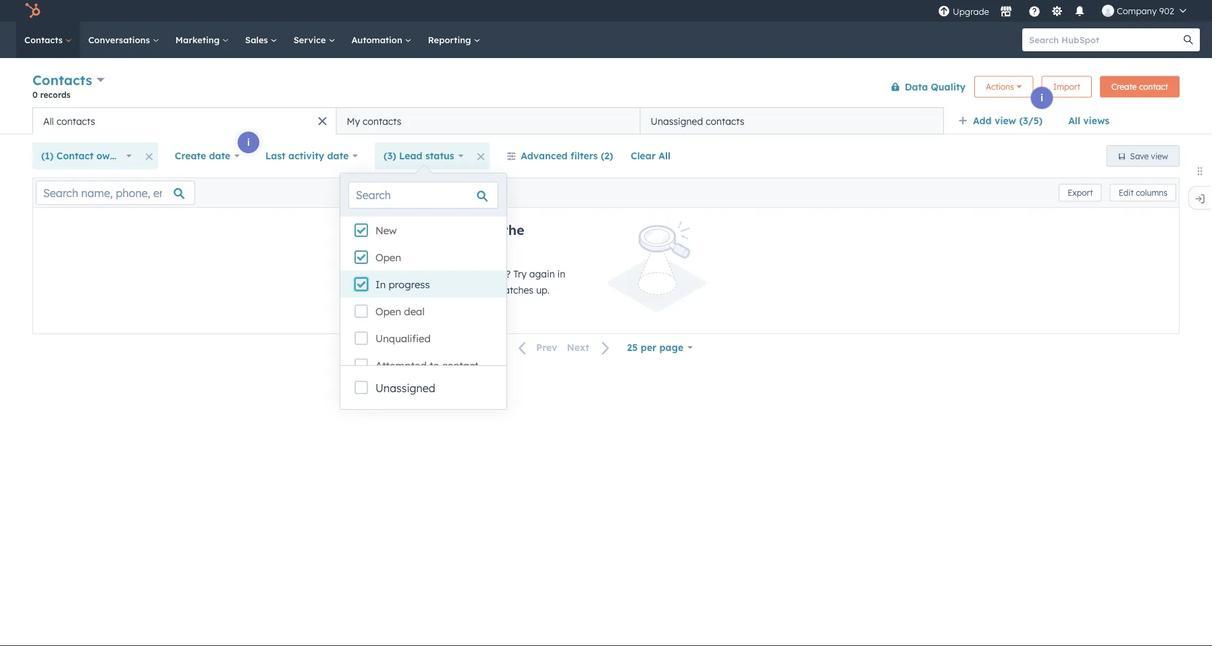Task type: locate. For each thing, give the bounding box(es) containing it.
automation link
[[343, 22, 420, 58]]

to inside list box
[[430, 359, 439, 372]]

unassigned inside button
[[651, 115, 703, 127]]

date down all contacts button
[[209, 150, 231, 162]]

no
[[369, 222, 388, 238]]

hubspot link
[[16, 3, 51, 19]]

1 vertical spatial create
[[175, 150, 206, 162]]

in
[[558, 268, 566, 280]]

import
[[1054, 82, 1081, 92]]

(1) contact owner
[[41, 150, 126, 162]]

to right "attempted"
[[430, 359, 439, 372]]

1 horizontal spatial contacts
[[363, 115, 402, 127]]

unassigned up clear all
[[651, 115, 703, 127]]

save
[[1130, 151, 1149, 161]]

view inside button
[[1151, 151, 1169, 161]]

all down the 0 records
[[43, 115, 54, 127]]

page
[[660, 342, 684, 354]]

last activity date button
[[257, 143, 367, 170]]

search button
[[1177, 28, 1200, 51]]

pagination navigation
[[511, 339, 618, 357]]

contacts down hubspot link at the left top of the page
[[24, 34, 65, 45]]

1 vertical spatial i button
[[238, 132, 259, 153]]

unassigned for unassigned contacts
[[651, 115, 703, 127]]

1 horizontal spatial view
[[1151, 151, 1169, 161]]

1 horizontal spatial unassigned
[[651, 115, 703, 127]]

unassigned for unassigned
[[376, 382, 436, 395]]

2 vertical spatial contacts
[[392, 222, 452, 238]]

1 vertical spatial the
[[448, 284, 462, 296]]

last activity date
[[266, 150, 349, 162]]

1 vertical spatial i
[[247, 136, 250, 148]]

2 date from the left
[[327, 150, 349, 162]]

contact inside list box
[[442, 359, 479, 372]]

1 horizontal spatial all
[[659, 150, 671, 162]]

0 vertical spatial to
[[416, 268, 425, 280]]

0 vertical spatial i
[[1041, 92, 1044, 104]]

1 horizontal spatial contact
[[1139, 82, 1169, 92]]

0 horizontal spatial all
[[43, 115, 54, 127]]

create date button
[[166, 143, 249, 170]]

edit columns button
[[1110, 184, 1177, 202]]

i button up the (3/5)
[[1031, 87, 1053, 109]]

help image
[[1029, 6, 1041, 18]]

unassigned
[[651, 115, 703, 127], [376, 382, 436, 395]]

as
[[435, 284, 445, 296]]

1 vertical spatial contact
[[442, 359, 479, 372]]

settings image
[[1051, 6, 1063, 18]]

catches
[[499, 284, 534, 296]]

mateo roberts image
[[1102, 5, 1114, 17]]

up.
[[536, 284, 550, 296]]

contacts down "search" search box
[[392, 222, 452, 238]]

0 vertical spatial open
[[376, 251, 401, 264]]

views
[[1084, 115, 1110, 127]]

to for attempted
[[430, 359, 439, 372]]

all contacts button
[[32, 107, 336, 134]]

902
[[1160, 5, 1175, 16]]

menu containing company 902
[[937, 0, 1196, 22]]

reporting
[[428, 34, 474, 45]]

1 horizontal spatial date
[[327, 150, 349, 162]]

my contacts
[[347, 115, 402, 127]]

menu
[[937, 0, 1196, 22]]

open down few
[[376, 305, 401, 318]]

to inside expecting to see new contacts? try again in a few seconds as the system catches up.
[[416, 268, 425, 280]]

3 contacts from the left
[[706, 115, 745, 127]]

25 per page button
[[618, 334, 702, 361]]

add view (3/5) button
[[950, 107, 1060, 134]]

create down all contacts button
[[175, 150, 206, 162]]

add
[[973, 115, 992, 127]]

lead
[[399, 150, 423, 162]]

0 vertical spatial create
[[1112, 82, 1137, 92]]

contacts for all contacts
[[56, 115, 95, 127]]

i button left last
[[238, 132, 259, 153]]

to
[[416, 268, 425, 280], [430, 359, 439, 372]]

1 vertical spatial view
[[1151, 151, 1169, 161]]

service link
[[286, 22, 343, 58]]

2 horizontal spatial all
[[1069, 115, 1081, 127]]

create up all views link
[[1112, 82, 1137, 92]]

actions
[[986, 82, 1014, 92]]

1 vertical spatial contacts
[[32, 72, 92, 88]]

0 horizontal spatial contact
[[442, 359, 479, 372]]

25
[[627, 342, 638, 354]]

0 horizontal spatial view
[[995, 115, 1017, 127]]

sales link
[[237, 22, 286, 58]]

1 vertical spatial unassigned
[[376, 382, 436, 395]]

contacts
[[24, 34, 65, 45], [32, 72, 92, 88], [392, 222, 452, 238]]

0 vertical spatial unassigned
[[651, 115, 703, 127]]

all
[[1069, 115, 1081, 127], [43, 115, 54, 127], [659, 150, 671, 162]]

1 date from the left
[[209, 150, 231, 162]]

1 vertical spatial to
[[430, 359, 439, 372]]

in progress
[[376, 278, 430, 291]]

0 vertical spatial view
[[995, 115, 1017, 127]]

0 horizontal spatial contacts
[[56, 115, 95, 127]]

few
[[377, 284, 393, 296]]

25 per page
[[627, 342, 684, 354]]

view right the add
[[995, 115, 1017, 127]]

columns
[[1136, 188, 1168, 198]]

open
[[376, 251, 401, 264], [376, 305, 401, 318]]

0 horizontal spatial unassigned
[[376, 382, 436, 395]]

create inside popup button
[[175, 150, 206, 162]]

contacts for unassigned contacts
[[706, 115, 745, 127]]

date inside popup button
[[209, 150, 231, 162]]

last
[[266, 150, 286, 162]]

1 contacts from the left
[[56, 115, 95, 127]]

0 vertical spatial contact
[[1139, 82, 1169, 92]]

1 open from the top
[[376, 251, 401, 264]]

2 contacts from the left
[[363, 115, 402, 127]]

notifications button
[[1069, 0, 1092, 22]]

list box
[[340, 217, 507, 379]]

date right the activity
[[327, 150, 349, 162]]

0 vertical spatial the
[[503, 222, 525, 238]]

1 horizontal spatial i button
[[1031, 87, 1053, 109]]

attempted to contact
[[376, 359, 479, 372]]

unassigned down "attempted"
[[376, 382, 436, 395]]

1 horizontal spatial the
[[503, 222, 525, 238]]

no contacts match the current filters.
[[369, 222, 525, 255]]

contacts up records
[[32, 72, 92, 88]]

view
[[995, 115, 1017, 127], [1151, 151, 1169, 161]]

in
[[376, 278, 386, 291]]

owner
[[96, 150, 126, 162]]

0 vertical spatial i button
[[1031, 87, 1053, 109]]

unassigned contacts button
[[640, 107, 944, 134]]

0 horizontal spatial to
[[416, 268, 425, 280]]

current
[[369, 238, 418, 255]]

new
[[376, 224, 397, 237]]

to left the "see" at the left of the page
[[416, 268, 425, 280]]

(3)
[[384, 150, 396, 162]]

view inside popup button
[[995, 115, 1017, 127]]

open for open deal
[[376, 305, 401, 318]]

all right clear
[[659, 150, 671, 162]]

clear all button
[[622, 143, 680, 170]]

create inside button
[[1112, 82, 1137, 92]]

0 horizontal spatial create
[[175, 150, 206, 162]]

match
[[456, 222, 499, 238]]

create for create contact
[[1112, 82, 1137, 92]]

expecting to see new contacts? try again in a few seconds as the system catches up.
[[369, 268, 566, 296]]

open deal
[[376, 305, 425, 318]]

the right as
[[448, 284, 462, 296]]

edit
[[1119, 188, 1134, 198]]

2 open from the top
[[376, 305, 401, 318]]

filters
[[571, 150, 598, 162]]

upgrade image
[[938, 6, 950, 18]]

2 horizontal spatial contacts
[[706, 115, 745, 127]]

my contacts button
[[336, 107, 640, 134]]

try
[[514, 268, 527, 280]]

view right save at the right
[[1151, 151, 1169, 161]]

deal
[[404, 305, 425, 318]]

add view (3/5)
[[973, 115, 1043, 127]]

0 horizontal spatial i
[[247, 136, 250, 148]]

next button
[[562, 339, 618, 357]]

notifications image
[[1074, 6, 1086, 18]]

0 horizontal spatial the
[[448, 284, 462, 296]]

open up expecting
[[376, 251, 401, 264]]

all left views
[[1069, 115, 1081, 127]]

conversations link
[[80, 22, 167, 58]]

1 horizontal spatial to
[[430, 359, 439, 372]]

1 horizontal spatial create
[[1112, 82, 1137, 92]]

contact
[[1139, 82, 1169, 92], [442, 359, 479, 372]]

contacts inside no contacts match the current filters.
[[392, 222, 452, 238]]

again
[[529, 268, 555, 280]]

contacts button
[[32, 70, 105, 90]]

the right match
[[503, 222, 525, 238]]

1 vertical spatial open
[[376, 305, 401, 318]]

0 horizontal spatial date
[[209, 150, 231, 162]]



Task type: describe. For each thing, give the bounding box(es) containing it.
0 records
[[32, 90, 70, 100]]

advanced filters (2) button
[[498, 143, 622, 170]]

activity
[[288, 150, 324, 162]]

0 horizontal spatial i button
[[238, 132, 259, 153]]

open for open
[[376, 251, 401, 264]]

data
[[905, 81, 928, 93]]

unqualified
[[376, 332, 431, 345]]

0
[[32, 90, 38, 100]]

create contact button
[[1100, 76, 1180, 98]]

my
[[347, 115, 360, 127]]

contacts?
[[466, 268, 511, 280]]

Search HubSpot search field
[[1023, 28, 1188, 51]]

contact
[[56, 150, 94, 162]]

prev button
[[511, 339, 562, 357]]

a
[[369, 284, 375, 296]]

per
[[641, 342, 657, 354]]

conversations
[[88, 34, 153, 45]]

marketing
[[175, 34, 222, 45]]

contacts banner
[[32, 69, 1180, 107]]

service
[[294, 34, 329, 45]]

Search name, phone, email addresses, or company search field
[[36, 181, 195, 205]]

all for all views
[[1069, 115, 1081, 127]]

(2)
[[601, 150, 613, 162]]

unassigned contacts
[[651, 115, 745, 127]]

create for create date
[[175, 150, 206, 162]]

data quality
[[905, 81, 966, 93]]

list box containing new
[[340, 217, 507, 379]]

help button
[[1023, 0, 1046, 22]]

seconds
[[396, 284, 432, 296]]

company 902 button
[[1094, 0, 1195, 22]]

contacts inside popup button
[[32, 72, 92, 88]]

export
[[1068, 188, 1093, 198]]

to for expecting
[[416, 268, 425, 280]]

system
[[465, 284, 496, 296]]

Search search field
[[349, 182, 499, 209]]

expecting
[[369, 268, 413, 280]]

prev
[[536, 342, 558, 354]]

the inside expecting to see new contacts? try again in a few seconds as the system catches up.
[[448, 284, 462, 296]]

filters.
[[422, 238, 464, 255]]

all views
[[1069, 115, 1110, 127]]

automation
[[352, 34, 405, 45]]

sales
[[245, 34, 271, 45]]

marketplaces button
[[992, 0, 1021, 22]]

(3) lead status button
[[375, 143, 472, 170]]

progress
[[389, 278, 430, 291]]

the inside no contacts match the current filters.
[[503, 222, 525, 238]]

date inside "popup button"
[[327, 150, 349, 162]]

data quality button
[[882, 73, 967, 100]]

(3) lead status
[[384, 150, 454, 162]]

clear
[[631, 150, 656, 162]]

contacts for my contacts
[[363, 115, 402, 127]]

contacts link
[[16, 22, 80, 58]]

clear all
[[631, 150, 671, 162]]

actions button
[[975, 76, 1034, 98]]

next
[[567, 342, 589, 354]]

(1)
[[41, 150, 54, 162]]

edit columns
[[1119, 188, 1168, 198]]

all contacts
[[43, 115, 95, 127]]

upgrade
[[953, 6, 990, 17]]

settings link
[[1049, 4, 1066, 18]]

attempted
[[376, 359, 427, 372]]

hubspot image
[[24, 3, 41, 19]]

all views link
[[1060, 107, 1119, 134]]

marketplaces image
[[1000, 6, 1012, 18]]

contact inside button
[[1139, 82, 1169, 92]]

advanced filters (2)
[[521, 150, 613, 162]]

1 horizontal spatial i
[[1041, 92, 1044, 104]]

company
[[1117, 5, 1157, 16]]

view for save
[[1151, 151, 1169, 161]]

all for all contacts
[[43, 115, 54, 127]]

status
[[426, 150, 454, 162]]

(3/5)
[[1020, 115, 1043, 127]]

create contact
[[1112, 82, 1169, 92]]

advanced
[[521, 150, 568, 162]]

quality
[[931, 81, 966, 93]]

(1) contact owner button
[[32, 143, 140, 170]]

reporting link
[[420, 22, 489, 58]]

marketing link
[[167, 22, 237, 58]]

0 vertical spatial contacts
[[24, 34, 65, 45]]

save view button
[[1107, 145, 1180, 167]]

create date
[[175, 150, 231, 162]]

search image
[[1184, 35, 1194, 45]]

see
[[428, 268, 443, 280]]

view for add
[[995, 115, 1017, 127]]

company 902
[[1117, 5, 1175, 16]]

records
[[40, 90, 70, 100]]



Task type: vqa. For each thing, say whether or not it's contained in the screenshot.
Publish to the bottom
no



